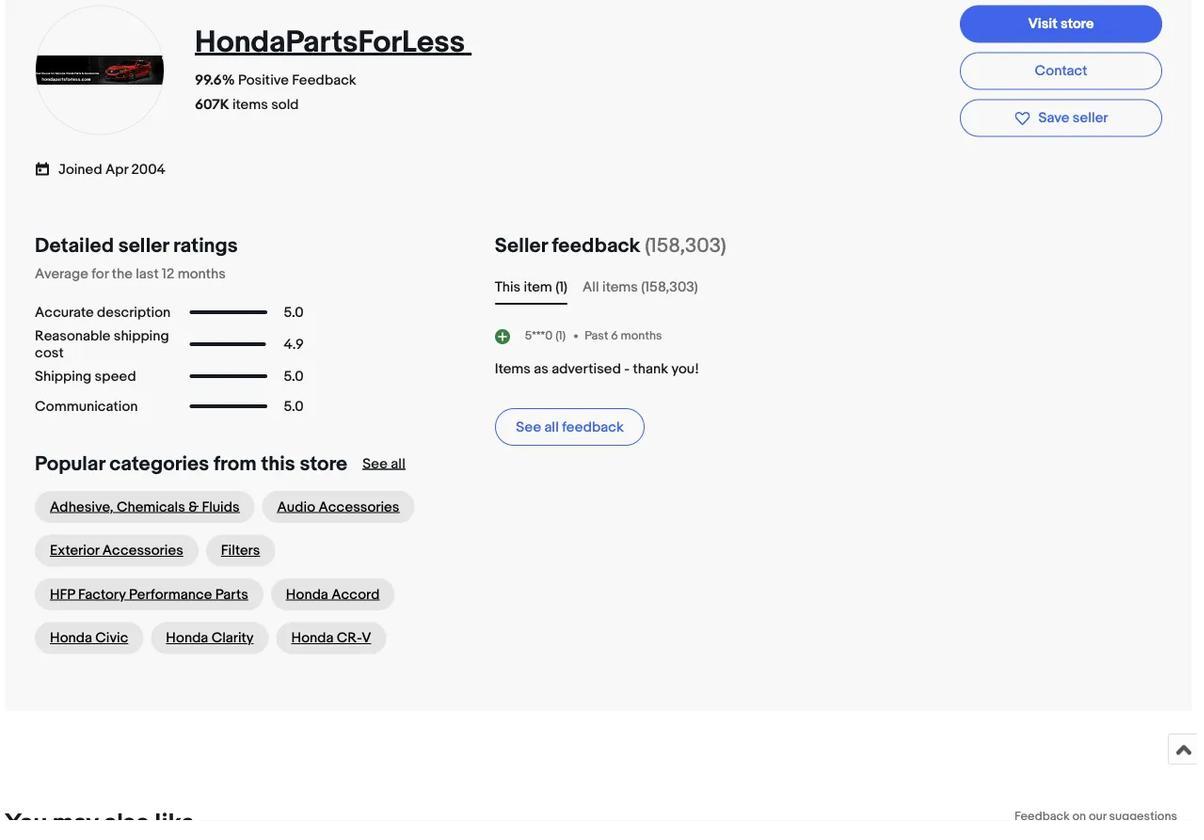 Task type: describe. For each thing, give the bounding box(es) containing it.
apr
[[105, 162, 128, 179]]

all for see all
[[391, 456, 405, 473]]

the
[[112, 266, 133, 282]]

contact link
[[960, 52, 1162, 90]]

description
[[97, 304, 171, 321]]

exterior accessories
[[50, 543, 183, 560]]

popular categories from this store
[[35, 452, 348, 476]]

shipping speed
[[35, 368, 136, 385]]

average for the last 12 months
[[35, 266, 226, 282]]

items inside 'tab list'
[[602, 279, 638, 296]]

audio accessories
[[277, 499, 399, 516]]

advertised
[[552, 361, 621, 378]]

honda for honda accord
[[286, 586, 328, 603]]

2 (1) from the top
[[555, 329, 566, 343]]

speed
[[95, 368, 136, 385]]

shipping
[[35, 368, 92, 385]]

0 horizontal spatial months
[[178, 266, 226, 282]]

filters
[[221, 543, 260, 560]]

adhesive, chemicals & fluids link
[[35, 491, 255, 523]]

positive
[[238, 72, 289, 89]]

4.9
[[284, 336, 304, 353]]

99.6% positive feedback 607k items sold
[[195, 72, 356, 114]]

see all link
[[363, 456, 405, 473]]

see all feedback
[[516, 419, 624, 436]]

tab list containing this item (1)
[[495, 277, 1162, 298]]

items
[[495, 361, 531, 378]]

5***0
[[525, 329, 553, 343]]

adhesive, chemicals & fluids
[[50, 499, 240, 516]]

average
[[35, 266, 88, 282]]

607k
[[195, 97, 229, 114]]

save
[[1039, 110, 1070, 127]]

detailed
[[35, 234, 114, 258]]

items as advertised - thank you!
[[495, 361, 699, 378]]

accurate
[[35, 304, 94, 321]]

0 vertical spatial store
[[1061, 15, 1094, 32]]

thank
[[633, 361, 668, 378]]

5***0 (1)
[[525, 329, 566, 343]]

honda for honda civic
[[50, 630, 92, 647]]

5.0 for description
[[284, 304, 304, 321]]

honda clarity link
[[151, 623, 269, 655]]

text__icon wrapper image
[[35, 160, 58, 177]]

99.6%
[[195, 72, 235, 89]]

hfp factory performance parts
[[50, 586, 248, 603]]

this
[[495, 279, 521, 296]]

see all
[[363, 456, 405, 473]]

ratings
[[173, 234, 238, 258]]

sold
[[271, 97, 299, 114]]

accurate description
[[35, 304, 171, 321]]

honda cr-v link
[[276, 623, 386, 655]]

adhesive,
[[50, 499, 114, 516]]

past
[[585, 329, 608, 343]]

hondapartsforless
[[195, 24, 465, 61]]

feedback
[[292, 72, 356, 89]]

(1) inside 'tab list'
[[555, 279, 568, 296]]

visit store link
[[960, 5, 1162, 43]]

honda for honda clarity
[[166, 630, 208, 647]]

popular
[[35, 452, 105, 476]]

shipping
[[114, 328, 169, 345]]

accord
[[331, 586, 380, 603]]

audio accessories link
[[262, 491, 415, 523]]

1 vertical spatial months
[[621, 329, 662, 343]]

v
[[362, 630, 371, 647]]

detailed seller ratings
[[35, 234, 238, 258]]

parts
[[215, 586, 248, 603]]

hondapartsforless link
[[195, 24, 472, 61]]

seller feedback (158,303)
[[495, 234, 726, 258]]

factory
[[78, 586, 126, 603]]

hfp factory performance parts link
[[35, 579, 263, 611]]

accessories for audio accessories
[[319, 499, 399, 516]]



Task type: locate. For each thing, give the bounding box(es) containing it.
as
[[534, 361, 549, 378]]

past 6 months
[[585, 329, 662, 343]]

see
[[516, 419, 541, 436], [363, 456, 388, 473]]

-
[[624, 361, 630, 378]]

months
[[178, 266, 226, 282], [621, 329, 662, 343]]

store right visit
[[1061, 15, 1094, 32]]

all
[[583, 279, 599, 296]]

accessories down see all
[[319, 499, 399, 516]]

joined apr 2004
[[58, 162, 166, 179]]

honda
[[286, 586, 328, 603], [50, 630, 92, 647], [166, 630, 208, 647], [291, 630, 334, 647]]

2 5.0 from the top
[[284, 368, 304, 385]]

see down the as
[[516, 419, 541, 436]]

see for see all feedback
[[516, 419, 541, 436]]

reasonable
[[35, 328, 111, 345]]

last
[[136, 266, 159, 282]]

1 5.0 from the top
[[284, 304, 304, 321]]

2004
[[131, 162, 166, 179]]

audio
[[277, 499, 315, 516]]

clarity
[[211, 630, 254, 647]]

1 vertical spatial 5.0
[[284, 368, 304, 385]]

0 horizontal spatial items
[[232, 97, 268, 114]]

seller for save
[[1073, 110, 1108, 127]]

item
[[524, 279, 552, 296]]

accessories inside audio accessories link
[[319, 499, 399, 516]]

1 horizontal spatial months
[[621, 329, 662, 343]]

1 (1) from the top
[[555, 279, 568, 296]]

honda left civic
[[50, 630, 92, 647]]

all for see all feedback
[[544, 419, 559, 436]]

1 vertical spatial feedback
[[562, 419, 624, 436]]

1 horizontal spatial store
[[1061, 15, 1094, 32]]

feedback up all at top
[[552, 234, 640, 258]]

honda cr-v
[[291, 630, 371, 647]]

0 vertical spatial all
[[544, 419, 559, 436]]

(158,303) up past 6 months on the top
[[641, 279, 698, 296]]

items down positive
[[232, 97, 268, 114]]

2 vertical spatial 5.0
[[284, 398, 304, 415]]

tab list
[[495, 277, 1162, 298]]

5.0 for speed
[[284, 368, 304, 385]]

0 vertical spatial feedback
[[552, 234, 640, 258]]

3 5.0 from the top
[[284, 398, 304, 415]]

honda civic
[[50, 630, 128, 647]]

seller up "last"
[[118, 234, 169, 258]]

seller for detailed
[[118, 234, 169, 258]]

exterior
[[50, 543, 99, 560]]

honda civic link
[[35, 623, 143, 655]]

filters link
[[206, 535, 275, 567]]

all
[[544, 419, 559, 436], [391, 456, 405, 473]]

0 vertical spatial seller
[[1073, 110, 1108, 127]]

honda left cr-
[[291, 630, 334, 647]]

accessories down adhesive, chemicals & fluids link
[[102, 543, 183, 560]]

(1)
[[555, 279, 568, 296], [555, 329, 566, 343]]

1 vertical spatial items
[[602, 279, 638, 296]]

hfp
[[50, 586, 75, 603]]

0 vertical spatial (1)
[[555, 279, 568, 296]]

1 vertical spatial (1)
[[555, 329, 566, 343]]

items inside 99.6% positive feedback 607k items sold
[[232, 97, 268, 114]]

0 horizontal spatial store
[[300, 452, 348, 476]]

for
[[91, 266, 109, 282]]

0 horizontal spatial see
[[363, 456, 388, 473]]

(158,303) for all items (158,303)
[[641, 279, 698, 296]]

reasonable shipping cost
[[35, 328, 169, 362]]

&
[[188, 499, 199, 516]]

0 horizontal spatial all
[[391, 456, 405, 473]]

see up audio accessories
[[363, 456, 388, 473]]

this
[[261, 452, 295, 476]]

visit
[[1028, 15, 1058, 32]]

from
[[214, 452, 257, 476]]

save seller
[[1039, 110, 1108, 127]]

this item (1)
[[495, 279, 568, 296]]

cost
[[35, 345, 64, 362]]

see all feedback link
[[495, 409, 645, 446]]

1 horizontal spatial see
[[516, 419, 541, 436]]

seller
[[1073, 110, 1108, 127], [118, 234, 169, 258]]

exterior accessories link
[[35, 535, 198, 567]]

honda left accord
[[286, 586, 328, 603]]

honda for honda cr-v
[[291, 630, 334, 647]]

seller
[[495, 234, 547, 258]]

(1) right 5***0
[[555, 329, 566, 343]]

0 vertical spatial items
[[232, 97, 268, 114]]

accessories inside exterior accessories link
[[102, 543, 183, 560]]

months right "6"
[[621, 329, 662, 343]]

(158,303)
[[645, 234, 726, 258], [641, 279, 698, 296]]

accessories for exterior accessories
[[102, 543, 183, 560]]

1 vertical spatial seller
[[118, 234, 169, 258]]

0 vertical spatial months
[[178, 266, 226, 282]]

accessories
[[319, 499, 399, 516], [102, 543, 183, 560]]

feedback
[[552, 234, 640, 258], [562, 419, 624, 436]]

honda accord
[[286, 586, 380, 603]]

fluids
[[202, 499, 240, 516]]

communication
[[35, 398, 138, 415]]

5.0 down 4.9
[[284, 368, 304, 385]]

honda accord link
[[271, 579, 395, 611]]

(158,303) for seller feedback (158,303)
[[645, 234, 726, 258]]

1 vertical spatial see
[[363, 456, 388, 473]]

honda left 'clarity' at the bottom left of page
[[166, 630, 208, 647]]

0 vertical spatial (158,303)
[[645, 234, 726, 258]]

feedback down the items as advertised - thank you!
[[562, 419, 624, 436]]

categories
[[109, 452, 209, 476]]

(1) right item
[[555, 279, 568, 296]]

5.0 up the this
[[284, 398, 304, 415]]

0 horizontal spatial seller
[[118, 234, 169, 258]]

5.0 up 4.9
[[284, 304, 304, 321]]

(158,303) inside 'tab list'
[[641, 279, 698, 296]]

0 vertical spatial see
[[516, 419, 541, 436]]

all items (158,303)
[[583, 279, 698, 296]]

all down the as
[[544, 419, 559, 436]]

items right all at top
[[602, 279, 638, 296]]

seller right "save"
[[1073, 110, 1108, 127]]

1 vertical spatial store
[[300, 452, 348, 476]]

visit store
[[1028, 15, 1094, 32]]

save seller button
[[960, 99, 1162, 137]]

hondapartsforless image
[[34, 56, 166, 85]]

1 horizontal spatial seller
[[1073, 110, 1108, 127]]

1 horizontal spatial all
[[544, 419, 559, 436]]

civic
[[95, 630, 128, 647]]

0 horizontal spatial accessories
[[102, 543, 183, 560]]

(158,303) up the "all items (158,303)"
[[645, 234, 726, 258]]

12
[[162, 266, 174, 282]]

1 vertical spatial (158,303)
[[641, 279, 698, 296]]

0 vertical spatial accessories
[[319, 499, 399, 516]]

store right the this
[[300, 452, 348, 476]]

store
[[1061, 15, 1094, 32], [300, 452, 348, 476]]

honda clarity
[[166, 630, 254, 647]]

1 vertical spatial all
[[391, 456, 405, 473]]

1 horizontal spatial accessories
[[319, 499, 399, 516]]

0 vertical spatial 5.0
[[284, 304, 304, 321]]

performance
[[129, 586, 212, 603]]

months down ratings
[[178, 266, 226, 282]]

1 horizontal spatial items
[[602, 279, 638, 296]]

chemicals
[[117, 499, 185, 516]]

cr-
[[337, 630, 362, 647]]

see for see all
[[363, 456, 388, 473]]

you!
[[672, 361, 699, 378]]

seller inside button
[[1073, 110, 1108, 127]]

contact
[[1035, 62, 1088, 79]]

all up audio accessories link
[[391, 456, 405, 473]]

6
[[611, 329, 618, 343]]

1 vertical spatial accessories
[[102, 543, 183, 560]]



Task type: vqa. For each thing, say whether or not it's contained in the screenshot.


